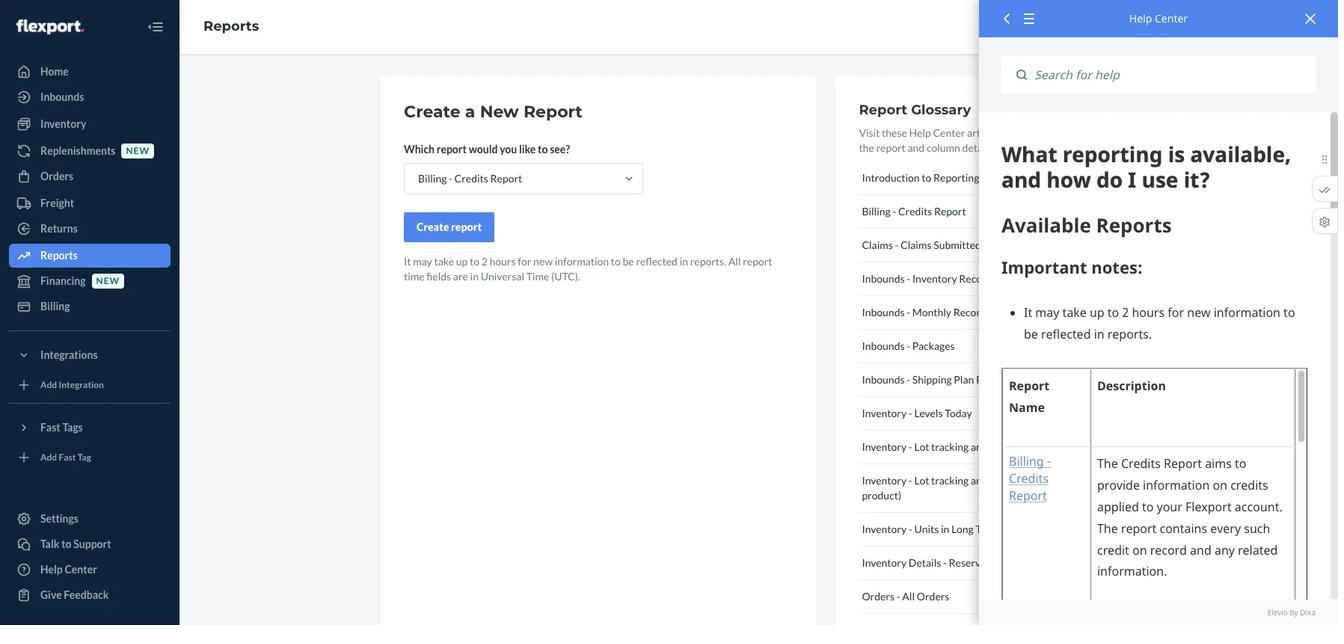 Task type: describe. For each thing, give the bounding box(es) containing it.
which
[[404, 143, 435, 156]]

reconciliation for inbounds - inventory reconciliation
[[960, 272, 1025, 285]]

in inside button
[[942, 523, 950, 536]]

and for inventory - lot tracking and fefo (single product)
[[971, 474, 988, 487]]

inbounds - packages
[[862, 340, 955, 353]]

and for inventory - lot tracking and fefo (all products)
[[971, 441, 988, 454]]

- for inbounds - shipping plan reconciliation button on the bottom right of the page
[[907, 373, 911, 386]]

details.
[[963, 141, 996, 154]]

inventory details - reserve storage button
[[859, 547, 1103, 581]]

submitted
[[934, 239, 982, 251]]

create for create a new report
[[404, 102, 461, 122]]

inbounds - shipping plan reconciliation
[[862, 373, 1042, 386]]

1 vertical spatial reports
[[40, 249, 78, 262]]

returns
[[40, 222, 78, 235]]

glossary
[[912, 102, 972, 118]]

these
[[882, 126, 908, 139]]

levels
[[915, 407, 943, 420]]

inventory - lot tracking and fefo (single product)
[[862, 474, 1048, 502]]

report inside button
[[451, 221, 482, 234]]

are
[[453, 270, 468, 283]]

inbounds for inbounds - packages
[[862, 340, 905, 353]]

2 vertical spatial help
[[40, 564, 63, 576]]

1 horizontal spatial reports link
[[204, 18, 259, 35]]

add for add integration
[[40, 380, 57, 391]]

0 vertical spatial billing - credits report
[[418, 172, 523, 185]]

1 claims from the left
[[862, 239, 893, 251]]

orders link
[[9, 165, 171, 189]]

reserve
[[949, 557, 987, 570]]

tags
[[62, 421, 83, 434]]

which report would you like to see?
[[404, 143, 570, 156]]

fast tags
[[40, 421, 83, 434]]

inbounds - shipping plan reconciliation button
[[859, 364, 1103, 397]]

0 horizontal spatial billing
[[40, 300, 70, 313]]

introduction to reporting button
[[859, 162, 1103, 195]]

a inside visit these help center articles to get a description of the report and column details.
[[1032, 126, 1037, 139]]

today
[[945, 407, 973, 420]]

to inside talk to support button
[[61, 538, 72, 551]]

tracking for (all
[[932, 441, 969, 454]]

to right "like"
[[538, 143, 548, 156]]

details
[[909, 557, 942, 570]]

0 horizontal spatial credits
[[455, 172, 489, 185]]

home link
[[9, 60, 171, 84]]

new for replenishments
[[126, 146, 150, 157]]

by
[[1291, 608, 1299, 618]]

feedback
[[64, 589, 109, 602]]

returns link
[[9, 217, 171, 241]]

1 horizontal spatial reports
[[204, 18, 259, 35]]

(all
[[1019, 441, 1033, 454]]

- for billing - credits report button
[[893, 205, 897, 218]]

up
[[456, 255, 468, 268]]

fast tags button
[[9, 416, 171, 440]]

orders - all orders
[[862, 590, 950, 603]]

center inside visit these help center articles to get a description of the report and column details.
[[934, 126, 966, 139]]

like
[[519, 143, 536, 156]]

add fast tag
[[40, 452, 91, 464]]

support
[[74, 538, 111, 551]]

inbounds - packages button
[[859, 330, 1103, 364]]

2 vertical spatial center
[[65, 564, 97, 576]]

talk
[[40, 538, 59, 551]]

billing link
[[9, 295, 171, 319]]

credits inside billing - credits report button
[[899, 205, 933, 218]]

storage inside button
[[989, 557, 1024, 570]]

articles
[[968, 126, 1002, 139]]

see?
[[550, 143, 570, 156]]

inbounds - monthly reconciliation button
[[859, 296, 1103, 330]]

inventory - levels today button
[[859, 397, 1103, 431]]

- for inventory - levels today button
[[909, 407, 913, 420]]

inventory - lot tracking and fefo (single product) button
[[859, 465, 1103, 513]]

report inside visit these help center articles to get a description of the report and column details.
[[877, 141, 906, 154]]

description
[[1039, 126, 1091, 139]]

flexport logo image
[[16, 19, 84, 34]]

fields
[[427, 270, 451, 283]]

you
[[500, 143, 517, 156]]

create for create report
[[417, 221, 449, 234]]

inventory - levels today
[[862, 407, 973, 420]]

new inside it may take up to 2 hours for new information to be reflected in reports. all report time fields are in universal time (utc).
[[534, 255, 553, 268]]

inbounds for inbounds - inventory reconciliation
[[862, 272, 905, 285]]

new
[[480, 102, 519, 122]]

tag
[[78, 452, 91, 464]]

inventory for inventory details - reserve storage
[[862, 557, 907, 570]]

would
[[469, 143, 498, 156]]

inventory details - reserve storage
[[862, 557, 1024, 570]]

inventory link
[[9, 112, 171, 136]]

1 vertical spatial reports link
[[9, 244, 171, 268]]

elevio
[[1268, 608, 1289, 618]]

to left 2
[[470, 255, 480, 268]]

freight
[[40, 197, 74, 210]]

billing inside button
[[862, 205, 891, 218]]

Search search field
[[1028, 56, 1316, 94]]

- down which report would you like to see?
[[449, 172, 453, 185]]

help inside visit these help center articles to get a description of the report and column details.
[[910, 126, 932, 139]]

column
[[927, 141, 961, 154]]

dixa
[[1301, 608, 1316, 618]]

report down you
[[491, 172, 523, 185]]

reporting
[[934, 171, 980, 184]]

report left would
[[437, 143, 467, 156]]

lot for inventory - lot tracking and fefo (single product)
[[915, 474, 930, 487]]

visit these help center articles to get a description of the report and column details.
[[859, 126, 1102, 154]]

inbounds - monthly reconciliation
[[862, 306, 1019, 319]]

0 vertical spatial a
[[465, 102, 476, 122]]

shipping
[[913, 373, 952, 386]]

universal
[[481, 270, 525, 283]]

2 claims from the left
[[901, 239, 932, 251]]

- for inventory - lot tracking and fefo (single product) button
[[909, 474, 913, 487]]

to inside the introduction to reporting button
[[922, 171, 932, 184]]

may
[[413, 255, 432, 268]]

fefo for (single
[[990, 474, 1017, 487]]

- for inbounds - inventory reconciliation button
[[907, 272, 911, 285]]

inbounds link
[[9, 85, 171, 109]]

- for inventory - lot tracking and fefo (all products) button
[[909, 441, 913, 454]]

inventory up monthly at right
[[913, 272, 958, 285]]

inbounds for inbounds - shipping plan reconciliation
[[862, 373, 905, 386]]

- for inventory - units in long term storage button
[[909, 523, 913, 536]]

2 horizontal spatial center
[[1156, 11, 1189, 25]]

inventory for inventory - lot tracking and fefo (all products)
[[862, 441, 907, 454]]

inventory - units in long term storage
[[862, 523, 1037, 536]]

hours
[[490, 255, 516, 268]]

0 vertical spatial help
[[1130, 11, 1153, 25]]

to left be
[[611, 255, 621, 268]]

monthly
[[913, 306, 952, 319]]

introduction
[[862, 171, 920, 184]]

2 vertical spatial reconciliation
[[977, 373, 1042, 386]]



Task type: vqa. For each thing, say whether or not it's contained in the screenshot.
Connect Google
no



Task type: locate. For each thing, give the bounding box(es) containing it.
0 vertical spatial all
[[729, 255, 741, 268]]

billing down financing
[[40, 300, 70, 313]]

report inside it may take up to 2 hours for new information to be reflected in reports. all report time fields are in universal time (utc).
[[743, 255, 773, 268]]

1 vertical spatial credits
[[899, 205, 933, 218]]

1 horizontal spatial claims
[[901, 239, 932, 251]]

and inside visit these help center articles to get a description of the report and column details.
[[908, 141, 925, 154]]

a right get at the top right of page
[[1032, 126, 1037, 139]]

inbounds - inventory reconciliation button
[[859, 263, 1103, 296]]

orders - all orders button
[[859, 581, 1103, 614]]

0 vertical spatial fast
[[40, 421, 60, 434]]

it
[[404, 255, 411, 268]]

claims down introduction
[[862, 239, 893, 251]]

and
[[908, 141, 925, 154], [971, 441, 988, 454], [971, 474, 988, 487]]

plan
[[954, 373, 975, 386]]

report up these
[[859, 102, 908, 118]]

storage right term
[[1002, 523, 1037, 536]]

0 horizontal spatial new
[[96, 276, 120, 287]]

1 horizontal spatial credits
[[899, 205, 933, 218]]

report down reporting at top right
[[935, 205, 967, 218]]

lot for inventory - lot tracking and fefo (all products)
[[915, 441, 930, 454]]

add down fast tags
[[40, 452, 57, 464]]

to left reporting at top right
[[922, 171, 932, 184]]

storage inside button
[[1002, 523, 1037, 536]]

fast inside dropdown button
[[40, 421, 60, 434]]

create inside button
[[417, 221, 449, 234]]

lot up units
[[915, 474, 930, 487]]

1 horizontal spatial billing
[[418, 172, 447, 185]]

to right talk
[[61, 538, 72, 551]]

in left reports.
[[680, 255, 689, 268]]

0 horizontal spatial center
[[65, 564, 97, 576]]

help center link
[[9, 558, 171, 582]]

1 fefo from the top
[[990, 441, 1017, 454]]

2 horizontal spatial help
[[1130, 11, 1153, 25]]

reports link
[[204, 18, 259, 35], [9, 244, 171, 268]]

new up billing link
[[96, 276, 120, 287]]

report inside billing - credits report button
[[935, 205, 967, 218]]

0 horizontal spatial orders
[[40, 170, 74, 183]]

1 vertical spatial all
[[903, 590, 915, 603]]

1 vertical spatial new
[[534, 255, 553, 268]]

in left 'long'
[[942, 523, 950, 536]]

2
[[482, 255, 488, 268]]

1 vertical spatial add
[[40, 452, 57, 464]]

1 horizontal spatial orders
[[862, 590, 895, 603]]

(single
[[1019, 474, 1048, 487]]

all inside it may take up to 2 hours for new information to be reflected in reports. all report time fields are in universal time (utc).
[[729, 255, 741, 268]]

fast left the tag
[[59, 452, 76, 464]]

- inside button
[[944, 557, 947, 570]]

and down inventory - levels today button
[[971, 441, 988, 454]]

1 horizontal spatial new
[[126, 146, 150, 157]]

add left integration
[[40, 380, 57, 391]]

reconciliation down claims - claims submitted button
[[960, 272, 1025, 285]]

storage
[[1002, 523, 1037, 536], [989, 557, 1024, 570]]

talk to support
[[40, 538, 111, 551]]

and down inventory - lot tracking and fefo (all products) button
[[971, 474, 988, 487]]

inbounds down home
[[40, 91, 84, 103]]

- for inbounds - packages button
[[907, 340, 911, 353]]

integration
[[59, 380, 104, 391]]

elevio by dixa link
[[1002, 608, 1316, 618]]

0 vertical spatial reports link
[[204, 18, 259, 35]]

report
[[877, 141, 906, 154], [437, 143, 467, 156], [451, 221, 482, 234], [743, 255, 773, 268]]

in
[[680, 255, 689, 268], [470, 270, 479, 283], [942, 523, 950, 536]]

- left shipping
[[907, 373, 911, 386]]

0 horizontal spatial all
[[729, 255, 741, 268]]

0 horizontal spatial claims
[[862, 239, 893, 251]]

report up up
[[451, 221, 482, 234]]

- inside button
[[895, 239, 899, 251]]

1 horizontal spatial help center
[[1130, 11, 1189, 25]]

reconciliation
[[960, 272, 1025, 285], [954, 306, 1019, 319], [977, 373, 1042, 386]]

0 vertical spatial reports
[[204, 18, 259, 35]]

help up give
[[40, 564, 63, 576]]

get
[[1015, 126, 1030, 139]]

billing down "which"
[[418, 172, 447, 185]]

a left 'new'
[[465, 102, 476, 122]]

credits down would
[[455, 172, 489, 185]]

reflected
[[636, 255, 678, 268]]

0 horizontal spatial billing - credits report
[[418, 172, 523, 185]]

1 vertical spatial lot
[[915, 474, 930, 487]]

- left levels
[[909, 407, 913, 420]]

1 add from the top
[[40, 380, 57, 391]]

lot down the inventory - levels today
[[915, 441, 930, 454]]

product)
[[862, 489, 902, 502]]

all down details
[[903, 590, 915, 603]]

0 horizontal spatial in
[[470, 270, 479, 283]]

0 vertical spatial help center
[[1130, 11, 1189, 25]]

orders down details
[[917, 590, 950, 603]]

inventory inside inventory - lot tracking and fefo (single product)
[[862, 474, 907, 487]]

help center up search search box
[[1130, 11, 1189, 25]]

inventory for inventory - levels today
[[862, 407, 907, 420]]

0 vertical spatial in
[[680, 255, 689, 268]]

long
[[952, 523, 974, 536]]

settings
[[40, 513, 79, 525]]

report glossary
[[859, 102, 972, 118]]

give
[[40, 589, 62, 602]]

billing
[[418, 172, 447, 185], [862, 205, 891, 218], [40, 300, 70, 313]]

create report button
[[404, 213, 495, 242]]

reconciliation down inbounds - inventory reconciliation button
[[954, 306, 1019, 319]]

talk to support button
[[9, 533, 171, 557]]

center up the column
[[934, 126, 966, 139]]

2 horizontal spatial new
[[534, 255, 553, 268]]

1 vertical spatial tracking
[[932, 474, 969, 487]]

fefo left the (all
[[990, 441, 1017, 454]]

information
[[555, 255, 609, 268]]

0 horizontal spatial reports
[[40, 249, 78, 262]]

0 horizontal spatial help
[[40, 564, 63, 576]]

inventory down product)
[[862, 523, 907, 536]]

new up orders link
[[126, 146, 150, 157]]

inventory - lot tracking and fefo (all products) button
[[859, 431, 1103, 465]]

help down report glossary
[[910, 126, 932, 139]]

0 vertical spatial lot
[[915, 441, 930, 454]]

add inside add integration link
[[40, 380, 57, 391]]

inventory - units in long term storage button
[[859, 513, 1103, 547]]

new
[[126, 146, 150, 157], [534, 255, 553, 268], [96, 276, 120, 287]]

0 vertical spatial fefo
[[990, 441, 1017, 454]]

claims - claims submitted
[[862, 239, 982, 251]]

0 vertical spatial and
[[908, 141, 925, 154]]

integrations
[[40, 349, 98, 361]]

add for add fast tag
[[40, 452, 57, 464]]

- right details
[[944, 557, 947, 570]]

center down talk to support
[[65, 564, 97, 576]]

create a new report
[[404, 102, 583, 122]]

and inside inventory - lot tracking and fefo (single product)
[[971, 474, 988, 487]]

fefo for (all
[[990, 441, 1017, 454]]

fefo inside inventory - lot tracking and fefo (single product)
[[990, 474, 1017, 487]]

claims left submitted
[[901, 239, 932, 251]]

it may take up to 2 hours for new information to be reflected in reports. all report time fields are in universal time (utc).
[[404, 255, 773, 283]]

storage right reserve
[[989, 557, 1024, 570]]

2 horizontal spatial orders
[[917, 590, 950, 603]]

report down these
[[877, 141, 906, 154]]

- down introduction
[[893, 205, 897, 218]]

1 vertical spatial fefo
[[990, 474, 1017, 487]]

home
[[40, 65, 69, 78]]

inventory up product)
[[862, 474, 907, 487]]

inventory for inventory - units in long term storage
[[862, 523, 907, 536]]

inventory up replenishments
[[40, 118, 86, 130]]

- left the packages
[[907, 340, 911, 353]]

0 horizontal spatial a
[[465, 102, 476, 122]]

reconciliation for inbounds - monthly reconciliation
[[954, 306, 1019, 319]]

orders for orders - all orders
[[862, 590, 895, 603]]

all
[[729, 255, 741, 268], [903, 590, 915, 603]]

0 vertical spatial billing
[[418, 172, 447, 185]]

1 horizontal spatial center
[[934, 126, 966, 139]]

add
[[40, 380, 57, 391], [40, 452, 57, 464]]

inbounds for inbounds
[[40, 91, 84, 103]]

1 horizontal spatial billing - credits report
[[862, 205, 967, 218]]

to
[[1004, 126, 1013, 139], [538, 143, 548, 156], [922, 171, 932, 184], [470, 255, 480, 268], [611, 255, 621, 268], [61, 538, 72, 551]]

create up may
[[417, 221, 449, 234]]

reports
[[204, 18, 259, 35], [40, 249, 78, 262]]

take
[[434, 255, 454, 268]]

2 vertical spatial and
[[971, 474, 988, 487]]

-
[[449, 172, 453, 185], [893, 205, 897, 218], [895, 239, 899, 251], [907, 272, 911, 285], [907, 306, 911, 319], [907, 340, 911, 353], [907, 373, 911, 386], [909, 407, 913, 420], [909, 441, 913, 454], [909, 474, 913, 487], [909, 523, 913, 536], [944, 557, 947, 570], [897, 590, 901, 603]]

2 fefo from the top
[[990, 474, 1017, 487]]

time
[[404, 270, 425, 283]]

new for financing
[[96, 276, 120, 287]]

orders
[[40, 170, 74, 183], [862, 590, 895, 603], [917, 590, 950, 603]]

inbounds for inbounds - monthly reconciliation
[[862, 306, 905, 319]]

inventory down the inventory - levels today
[[862, 441, 907, 454]]

replenishments
[[40, 144, 116, 157]]

all inside "button"
[[903, 590, 915, 603]]

inbounds
[[40, 91, 84, 103], [862, 272, 905, 285], [862, 306, 905, 319], [862, 340, 905, 353], [862, 373, 905, 386]]

visit
[[859, 126, 880, 139]]

report up see?
[[524, 102, 583, 122]]

0 vertical spatial new
[[126, 146, 150, 157]]

1 lot from the top
[[915, 441, 930, 454]]

report right reports.
[[743, 255, 773, 268]]

orders inside orders link
[[40, 170, 74, 183]]

create
[[404, 102, 461, 122], [417, 221, 449, 234]]

inbounds - inventory reconciliation
[[862, 272, 1025, 285]]

1 horizontal spatial in
[[680, 255, 689, 268]]

- down inventory details - reserve storage
[[897, 590, 901, 603]]

create up "which"
[[404, 102, 461, 122]]

time
[[527, 270, 550, 283]]

for
[[518, 255, 532, 268]]

new up the time
[[534, 255, 553, 268]]

orders up freight
[[40, 170, 74, 183]]

inventory left levels
[[862, 407, 907, 420]]

fast left tags at the left of the page
[[40, 421, 60, 434]]

0 vertical spatial create
[[404, 102, 461, 122]]

to left get at the top right of page
[[1004, 126, 1013, 139]]

inventory up orders - all orders
[[862, 557, 907, 570]]

2 horizontal spatial in
[[942, 523, 950, 536]]

2 vertical spatial billing
[[40, 300, 70, 313]]

2 horizontal spatial billing
[[862, 205, 891, 218]]

help up search search box
[[1130, 11, 1153, 25]]

inventory - lot tracking and fefo (all products)
[[862, 441, 1079, 454]]

inbounds down inbounds - packages
[[862, 373, 905, 386]]

orders for orders
[[40, 170, 74, 183]]

1 vertical spatial in
[[470, 270, 479, 283]]

billing - credits report down would
[[418, 172, 523, 185]]

tracking down the today
[[932, 441, 969, 454]]

1 vertical spatial billing - credits report
[[862, 205, 967, 218]]

credits
[[455, 172, 489, 185], [899, 205, 933, 218]]

fefo inside inventory - lot tracking and fefo (all products) button
[[990, 441, 1017, 454]]

inventory inside button
[[862, 557, 907, 570]]

0 vertical spatial add
[[40, 380, 57, 391]]

- up inventory - units in long term storage
[[909, 474, 913, 487]]

fefo
[[990, 441, 1017, 454], [990, 474, 1017, 487]]

billing down introduction
[[862, 205, 891, 218]]

1 vertical spatial and
[[971, 441, 988, 454]]

0 vertical spatial credits
[[455, 172, 489, 185]]

0 horizontal spatial reports link
[[9, 244, 171, 268]]

give feedback
[[40, 589, 109, 602]]

1 vertical spatial a
[[1032, 126, 1037, 139]]

2 vertical spatial in
[[942, 523, 950, 536]]

close navigation image
[[147, 18, 165, 36]]

1 vertical spatial billing
[[862, 205, 891, 218]]

billing - credits report inside button
[[862, 205, 967, 218]]

help center
[[1130, 11, 1189, 25], [40, 564, 97, 576]]

credits down introduction to reporting
[[899, 205, 933, 218]]

- left units
[[909, 523, 913, 536]]

inbounds down claims - claims submitted
[[862, 272, 905, 285]]

help
[[1130, 11, 1153, 25], [910, 126, 932, 139], [40, 564, 63, 576]]

2 vertical spatial new
[[96, 276, 120, 287]]

- down the inventory - levels today
[[909, 441, 913, 454]]

- for the inbounds - monthly reconciliation button
[[907, 306, 911, 319]]

billing - credits report
[[418, 172, 523, 185], [862, 205, 967, 218]]

0 vertical spatial center
[[1156, 11, 1189, 25]]

term
[[976, 523, 1000, 536]]

1 vertical spatial help center
[[40, 564, 97, 576]]

elevio by dixa
[[1268, 608, 1316, 618]]

0 vertical spatial reconciliation
[[960, 272, 1025, 285]]

packages
[[913, 340, 955, 353]]

give feedback button
[[9, 584, 171, 608]]

and left the column
[[908, 141, 925, 154]]

- inside inventory - lot tracking and fefo (single product)
[[909, 474, 913, 487]]

0 vertical spatial storage
[[1002, 523, 1037, 536]]

lot inside inventory - lot tracking and fefo (single product)
[[915, 474, 930, 487]]

reports.
[[691, 255, 727, 268]]

1 horizontal spatial help
[[910, 126, 932, 139]]

reconciliation down inbounds - packages button
[[977, 373, 1042, 386]]

fefo left the (single
[[990, 474, 1017, 487]]

tracking for (single
[[932, 474, 969, 487]]

billing - credits report down introduction to reporting
[[862, 205, 967, 218]]

(utc).
[[552, 270, 581, 283]]

inbounds up inbounds - packages
[[862, 306, 905, 319]]

inbounds left the packages
[[862, 340, 905, 353]]

to inside visit these help center articles to get a description of the report and column details.
[[1004, 126, 1013, 139]]

tracking inside inventory - lot tracking and fefo (single product)
[[932, 474, 969, 487]]

2 add from the top
[[40, 452, 57, 464]]

2 lot from the top
[[915, 474, 930, 487]]

all right reports.
[[729, 255, 741, 268]]

tracking down inventory - lot tracking and fefo (all products)
[[932, 474, 969, 487]]

1 vertical spatial help
[[910, 126, 932, 139]]

1 vertical spatial create
[[417, 221, 449, 234]]

center up search search box
[[1156, 11, 1189, 25]]

add fast tag link
[[9, 446, 171, 470]]

1 vertical spatial fast
[[59, 452, 76, 464]]

1 vertical spatial center
[[934, 126, 966, 139]]

2 tracking from the top
[[932, 474, 969, 487]]

1 horizontal spatial all
[[903, 590, 915, 603]]

- for claims - claims submitted button
[[895, 239, 899, 251]]

1 horizontal spatial a
[[1032, 126, 1037, 139]]

introduction to reporting
[[862, 171, 980, 184]]

add inside add fast tag link
[[40, 452, 57, 464]]

- inside "button"
[[897, 590, 901, 603]]

1 tracking from the top
[[932, 441, 969, 454]]

add integration link
[[9, 373, 171, 397]]

help center up give feedback
[[40, 564, 97, 576]]

0 horizontal spatial help center
[[40, 564, 97, 576]]

- down claims - claims submitted
[[907, 272, 911, 285]]

1 vertical spatial reconciliation
[[954, 306, 1019, 319]]

- left monthly at right
[[907, 306, 911, 319]]

0 vertical spatial tracking
[[932, 441, 969, 454]]

orders down inventory details - reserve storage
[[862, 590, 895, 603]]

- up inbounds - inventory reconciliation
[[895, 239, 899, 251]]

1 vertical spatial storage
[[989, 557, 1024, 570]]

in right are
[[470, 270, 479, 283]]

fast
[[40, 421, 60, 434], [59, 452, 76, 464]]

inventory for inventory - lot tracking and fefo (single product)
[[862, 474, 907, 487]]

claims - claims submitted button
[[859, 229, 1103, 263]]

inventory for inventory
[[40, 118, 86, 130]]

the
[[859, 141, 875, 154]]

add integration
[[40, 380, 104, 391]]

- for orders - all orders "button"
[[897, 590, 901, 603]]



